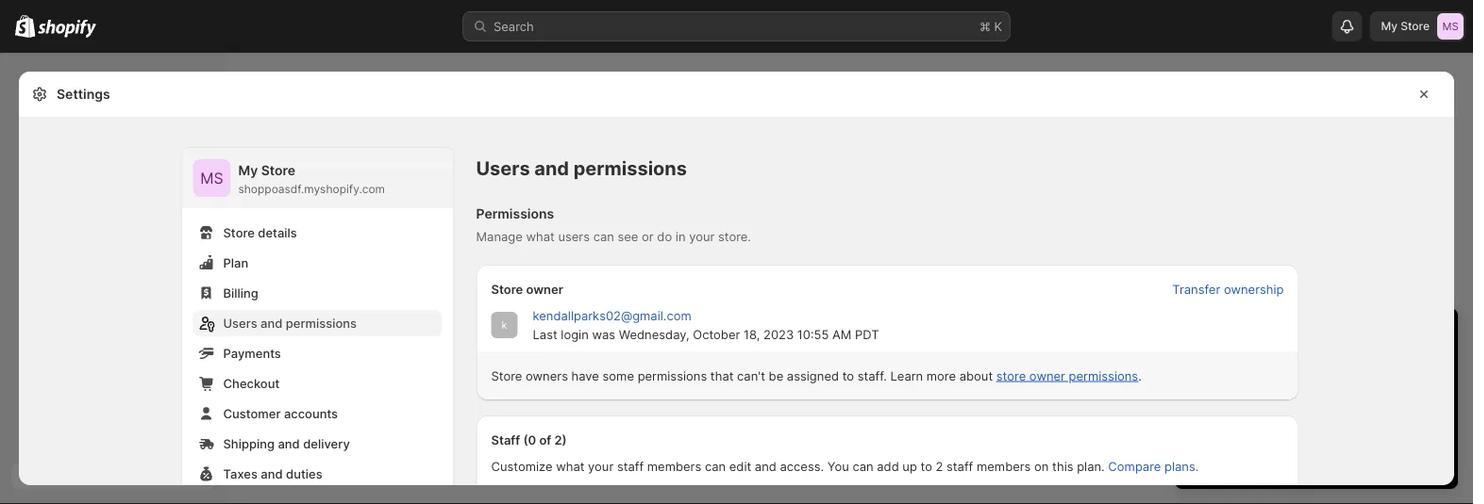 Task type: locate. For each thing, give the bounding box(es) containing it.
members left on
[[977, 460, 1031, 474]]

switch to a paid plan and get:
[[1194, 360, 1366, 374]]

get:
[[1343, 360, 1366, 374]]

and up payments
[[261, 316, 283, 331]]

staff
[[617, 460, 644, 474], [947, 460, 973, 474]]

on
[[1034, 460, 1049, 474]]

my store image
[[1437, 13, 1464, 40], [193, 159, 231, 197]]

store down months
[[1261, 397, 1290, 412]]

0 horizontal spatial staff
[[617, 460, 644, 474]]

1 horizontal spatial in
[[1293, 325, 1309, 348]]

1 vertical spatial 3
[[1235, 378, 1243, 393]]

0 horizontal spatial plan
[[1290, 360, 1315, 374]]

(0
[[523, 433, 536, 448]]

shopify image
[[15, 15, 35, 38], [38, 19, 96, 38]]

1 vertical spatial in
[[1293, 325, 1309, 348]]

customize
[[491, 460, 553, 474]]

in inside permissions manage what users can see or do in your store.
[[676, 229, 686, 244]]

can right you
[[852, 460, 873, 474]]

add left up
[[877, 460, 899, 474]]

1 horizontal spatial can
[[705, 460, 726, 474]]

what left users in the left of the page
[[526, 229, 555, 244]]

and right taxes on the left bottom of page
[[261, 467, 283, 482]]

can inside permissions manage what users can see or do in your store.
[[593, 229, 614, 244]]

permissions
[[476, 206, 554, 222]]

compare plans. link
[[1108, 460, 1199, 474]]

1 horizontal spatial add
[[1305, 416, 1327, 431]]

permissions manage what users can see or do in your store.
[[476, 206, 751, 244]]

edit
[[729, 460, 751, 474]]

last
[[533, 327, 557, 342]]

store.
[[718, 229, 751, 244]]

0 horizontal spatial 3
[[1194, 325, 1206, 348]]

in right do
[[676, 229, 686, 244]]

plan.
[[1077, 460, 1105, 474]]

settings dialog
[[19, 72, 1454, 505]]

1 horizontal spatial my
[[1381, 19, 1398, 33]]

what down 2)
[[556, 460, 585, 474]]

10:55
[[797, 327, 829, 342]]

1 vertical spatial what
[[556, 460, 585, 474]]

shipping and delivery link
[[193, 431, 442, 458]]

add down the credit
[[1305, 416, 1327, 431]]

features
[[1370, 416, 1418, 431]]

owner up last
[[526, 282, 563, 297]]

permissions up permissions manage what users can see or do in your store.
[[573, 157, 687, 180]]

0 vertical spatial users
[[476, 157, 530, 180]]

your up features
[[1408, 397, 1434, 412]]

members left the edit
[[647, 460, 701, 474]]

k
[[994, 19, 1002, 34]]

to
[[1236, 360, 1248, 374], [842, 369, 854, 384], [1330, 397, 1342, 412], [921, 460, 932, 474]]

billing link
[[193, 280, 442, 307]]

login
[[561, 327, 589, 342]]

store for store owner
[[491, 282, 523, 297]]

and down the credit
[[1280, 416, 1302, 431]]

customize what your staff members can edit and access. you can add up to 2 staff members on this plan. compare plans.
[[491, 460, 1199, 474]]

can left see
[[593, 229, 614, 244]]

store inside my store shoppoasdf.myshopify.com
[[261, 163, 295, 179]]

3 days left in your trial element
[[1175, 358, 1458, 490]]

staff right the 2
[[947, 460, 973, 474]]

kendallparks02@gmail.com
[[533, 309, 691, 323]]

was
[[592, 327, 615, 342]]

permissions
[[573, 157, 687, 180], [286, 316, 357, 331], [638, 369, 707, 384], [1069, 369, 1138, 384]]

can
[[593, 229, 614, 244], [705, 460, 726, 474], [852, 460, 873, 474]]

bonus
[[1331, 416, 1366, 431]]

this
[[1052, 460, 1073, 474]]

your inside dropdown button
[[1314, 325, 1353, 348]]

staff.
[[858, 369, 887, 384]]

transfer
[[1172, 282, 1220, 297]]

your up get:
[[1314, 325, 1353, 348]]

my for my store shoppoasdf.myshopify.com
[[238, 163, 258, 179]]

1 horizontal spatial members
[[977, 460, 1031, 474]]

months
[[1246, 378, 1290, 393]]

and up 'permissions'
[[534, 157, 569, 180]]

users up 'permissions'
[[476, 157, 530, 180]]

permissions up the plan.
[[1069, 369, 1138, 384]]

0 horizontal spatial can
[[593, 229, 614, 244]]

store right about
[[996, 369, 1026, 384]]

store inside to customize your online store and add bonus features
[[1247, 416, 1277, 431]]

your inside permissions manage what users can see or do in your store.
[[689, 229, 715, 244]]

plan
[[1290, 360, 1315, 374], [1331, 451, 1354, 464]]

my inside my store shoppoasdf.myshopify.com
[[238, 163, 258, 179]]

0 horizontal spatial users
[[223, 316, 257, 331]]

3 left days
[[1194, 325, 1206, 348]]

staff down some
[[617, 460, 644, 474]]

2
[[936, 460, 943, 474]]

0 vertical spatial my
[[1381, 19, 1398, 33]]

0 horizontal spatial in
[[676, 229, 686, 244]]

users and permissions down billing link at bottom
[[223, 316, 357, 331]]

store
[[1401, 19, 1430, 33], [261, 163, 295, 179], [223, 226, 255, 240], [491, 282, 523, 297], [491, 369, 522, 384]]

members
[[647, 460, 701, 474], [977, 460, 1031, 474]]

0 vertical spatial what
[[526, 229, 555, 244]]

checkout
[[223, 377, 280, 391]]

access.
[[780, 460, 824, 474]]

add inside to customize your online store and add bonus features
[[1305, 416, 1327, 431]]

your left store.
[[689, 229, 715, 244]]

2)
[[554, 433, 567, 448]]

1 horizontal spatial 3
[[1235, 378, 1243, 393]]

my for my store
[[1381, 19, 1398, 33]]

1 vertical spatial users
[[223, 316, 257, 331]]

0 vertical spatial 3
[[1194, 325, 1206, 348]]

transfer ownership button
[[1172, 282, 1284, 297]]

0 vertical spatial owner
[[526, 282, 563, 297]]

1 vertical spatial users and permissions
[[223, 316, 357, 331]]

0 vertical spatial store
[[996, 369, 1026, 384]]

users
[[558, 229, 590, 244]]

0 horizontal spatial my store image
[[193, 159, 231, 197]]

1 vertical spatial store
[[1261, 397, 1290, 412]]

1 vertical spatial add
[[877, 460, 899, 474]]

my
[[1381, 19, 1398, 33], [238, 163, 258, 179]]

what inside permissions manage what users can see or do in your store.
[[526, 229, 555, 244]]

owner
[[526, 282, 563, 297], [1029, 369, 1065, 384]]

to left a
[[1236, 360, 1248, 374]]

1 vertical spatial owner
[[1029, 369, 1065, 384]]

1 horizontal spatial plan
[[1331, 451, 1354, 464]]

checkout link
[[193, 371, 442, 397]]

owner right about
[[1029, 369, 1065, 384]]

plan link
[[193, 250, 442, 276]]

0 horizontal spatial users and permissions
[[223, 316, 357, 331]]

users and permissions up permissions manage what users can see or do in your store.
[[476, 157, 687, 180]]

and
[[534, 157, 569, 180], [261, 316, 283, 331], [1318, 360, 1340, 374], [1280, 416, 1302, 431], [278, 437, 300, 452], [755, 460, 777, 474], [261, 467, 283, 482]]

ms button
[[193, 159, 231, 197]]

plan up for
[[1290, 360, 1315, 374]]

to customize your online store and add bonus features
[[1209, 397, 1434, 431]]

shoppoasdf.myshopify.com
[[238, 183, 385, 196]]

users down billing
[[223, 316, 257, 331]]

my store image up store details
[[193, 159, 231, 197]]

0 vertical spatial users and permissions
[[476, 157, 687, 180]]

shipping
[[223, 437, 275, 452]]

my store
[[1381, 19, 1430, 33]]

0 horizontal spatial add
[[877, 460, 899, 474]]

0 vertical spatial add
[[1305, 416, 1327, 431]]

permissions down billing link at bottom
[[286, 316, 357, 331]]

users inside shop settings menu element
[[223, 316, 257, 331]]

your
[[689, 229, 715, 244], [1314, 325, 1353, 348], [1408, 397, 1434, 412], [1304, 451, 1328, 464], [588, 460, 614, 474]]

permissions down wednesday,
[[638, 369, 707, 384]]

users
[[476, 157, 530, 180], [223, 316, 257, 331]]

in
[[676, 229, 686, 244], [1293, 325, 1309, 348]]

shop settings menu element
[[182, 148, 453, 505]]

0 vertical spatial in
[[676, 229, 686, 244]]

3 right first
[[1235, 378, 1243, 393]]

and up $1/month on the bottom of the page
[[1318, 360, 1340, 374]]

can left the edit
[[705, 460, 726, 474]]

1 vertical spatial my
[[238, 163, 258, 179]]

my store image right my store
[[1437, 13, 1464, 40]]

to down $1/month on the bottom of the page
[[1330, 397, 1342, 412]]

0 horizontal spatial what
[[526, 229, 555, 244]]

plan down bonus
[[1331, 451, 1354, 464]]

taxes
[[223, 467, 258, 482]]

that
[[710, 369, 734, 384]]

0 horizontal spatial owner
[[526, 282, 563, 297]]

plans.
[[1164, 460, 1199, 474]]

$50
[[1209, 397, 1232, 412]]

store owners have some permissions that can't be assigned to staff. learn more about store owner permissions .
[[491, 369, 1142, 384]]

1 vertical spatial my store image
[[193, 159, 231, 197]]

0 vertical spatial plan
[[1290, 360, 1315, 374]]

users and permissions link
[[193, 310, 442, 337]]

$50 app store credit link
[[1209, 397, 1327, 412]]

dialog
[[1462, 72, 1473, 505]]

in right the left
[[1293, 325, 1309, 348]]

1 horizontal spatial staff
[[947, 460, 973, 474]]

0 horizontal spatial my
[[238, 163, 258, 179]]

2 vertical spatial store
[[1247, 416, 1277, 431]]

0 horizontal spatial members
[[647, 460, 701, 474]]

store down $50 app store credit
[[1247, 416, 1277, 431]]

manage
[[476, 229, 523, 244]]

billing
[[223, 286, 258, 301]]

taxes and duties
[[223, 467, 322, 482]]

and down customer accounts
[[278, 437, 300, 452]]

users and permissions
[[476, 157, 687, 180], [223, 316, 357, 331]]

1 horizontal spatial my store image
[[1437, 13, 1464, 40]]

my store shoppoasdf.myshopify.com
[[238, 163, 385, 196]]



Task type: describe. For each thing, give the bounding box(es) containing it.
about
[[959, 369, 993, 384]]

customize
[[1346, 397, 1405, 412]]

users and permissions inside users and permissions link
[[223, 316, 357, 331]]

ownership
[[1224, 282, 1284, 297]]

more
[[927, 369, 956, 384]]

switch
[[1194, 360, 1233, 374]]

store inside the settings dialog
[[996, 369, 1026, 384]]

plan
[[223, 256, 248, 270]]

some
[[603, 369, 634, 384]]

and inside to customize your online store and add bonus features
[[1280, 416, 1302, 431]]

customer
[[223, 407, 281, 421]]

your right pick
[[1304, 451, 1328, 464]]

store for store details
[[223, 226, 255, 240]]

⌘
[[980, 19, 991, 34]]

days
[[1211, 325, 1253, 348]]

1 horizontal spatial owner
[[1029, 369, 1065, 384]]

staff
[[491, 433, 520, 448]]

3 days left in your trial
[[1194, 325, 1392, 348]]

pick
[[1278, 451, 1301, 464]]

1 horizontal spatial users
[[476, 157, 530, 180]]

to left the 2
[[921, 460, 932, 474]]

payments
[[223, 346, 281, 361]]

store for store owners have some permissions that can't be assigned to staff. learn more about store owner permissions .
[[491, 369, 522, 384]]

add inside the settings dialog
[[877, 460, 899, 474]]

duties
[[286, 467, 322, 482]]

have
[[571, 369, 599, 384]]

app
[[1235, 397, 1257, 412]]

search
[[494, 19, 534, 34]]

store details
[[223, 226, 297, 240]]

do
[[657, 229, 672, 244]]

to inside to customize your online store and add bonus features
[[1330, 397, 1342, 412]]

3 inside dropdown button
[[1194, 325, 1206, 348]]

2 staff from the left
[[947, 460, 973, 474]]

2 members from the left
[[977, 460, 1031, 474]]

settings
[[57, 86, 110, 102]]

am
[[832, 327, 852, 342]]

first
[[1209, 378, 1232, 393]]

0 vertical spatial my store image
[[1437, 13, 1464, 40]]

kendallparks02@gmail.com last login was wednesday, october 18, 2023 10:55 am pdt
[[533, 309, 879, 342]]

pdt
[[855, 327, 879, 342]]

see
[[618, 229, 638, 244]]

kendallparks02@gmail.com link
[[533, 309, 691, 323]]

1 horizontal spatial users and permissions
[[476, 157, 687, 180]]

to left staff.
[[842, 369, 854, 384]]

can't
[[737, 369, 765, 384]]

paid
[[1262, 360, 1287, 374]]

or
[[642, 229, 654, 244]]

your inside to customize your online store and add bonus features
[[1408, 397, 1434, 412]]

$1/month
[[1313, 378, 1368, 393]]

first 3 months for $1/month
[[1209, 378, 1368, 393]]

1 horizontal spatial what
[[556, 460, 585, 474]]

october
[[693, 327, 740, 342]]

0 horizontal spatial shopify image
[[15, 15, 35, 38]]

transfer ownership
[[1172, 282, 1284, 297]]

permissions inside shop settings menu element
[[286, 316, 357, 331]]

pick your plan link
[[1194, 444, 1439, 471]]

up
[[902, 460, 917, 474]]

delivery
[[303, 437, 350, 452]]

wednesday,
[[619, 327, 689, 342]]

for
[[1293, 378, 1309, 393]]

pick your plan
[[1278, 451, 1354, 464]]

1 horizontal spatial shopify image
[[38, 19, 96, 38]]

2 horizontal spatial can
[[852, 460, 873, 474]]

left
[[1259, 325, 1288, 348]]

your right customize
[[588, 460, 614, 474]]

3 days left in your trial button
[[1175, 309, 1458, 348]]

and right the edit
[[755, 460, 777, 474]]

accounts
[[284, 407, 338, 421]]

customer accounts
[[223, 407, 338, 421]]

⌘ k
[[980, 19, 1002, 34]]

1 staff from the left
[[617, 460, 644, 474]]

learn
[[890, 369, 923, 384]]

1 members from the left
[[647, 460, 701, 474]]

$50 app store credit
[[1209, 397, 1327, 412]]

trial
[[1359, 325, 1392, 348]]

details
[[258, 226, 297, 240]]

staff (0 of 2)
[[491, 433, 567, 448]]

owners
[[526, 369, 568, 384]]

my store image inside shop settings menu element
[[193, 159, 231, 197]]

you
[[827, 460, 849, 474]]

shipping and delivery
[[223, 437, 350, 452]]

2023
[[763, 327, 794, 342]]

1 vertical spatial plan
[[1331, 451, 1354, 464]]

online
[[1209, 416, 1243, 431]]

taxes and duties link
[[193, 461, 442, 488]]

store owner permissions link
[[996, 369, 1138, 384]]

payments link
[[193, 341, 442, 367]]

in inside the 3 days left in your trial dropdown button
[[1293, 325, 1309, 348]]

a
[[1252, 360, 1258, 374]]

18,
[[744, 327, 760, 342]]

store details link
[[193, 220, 442, 246]]

avatar with initials k image
[[491, 312, 518, 339]]



Task type: vqa. For each thing, say whether or not it's contained in the screenshot.
"Select a plan"
no



